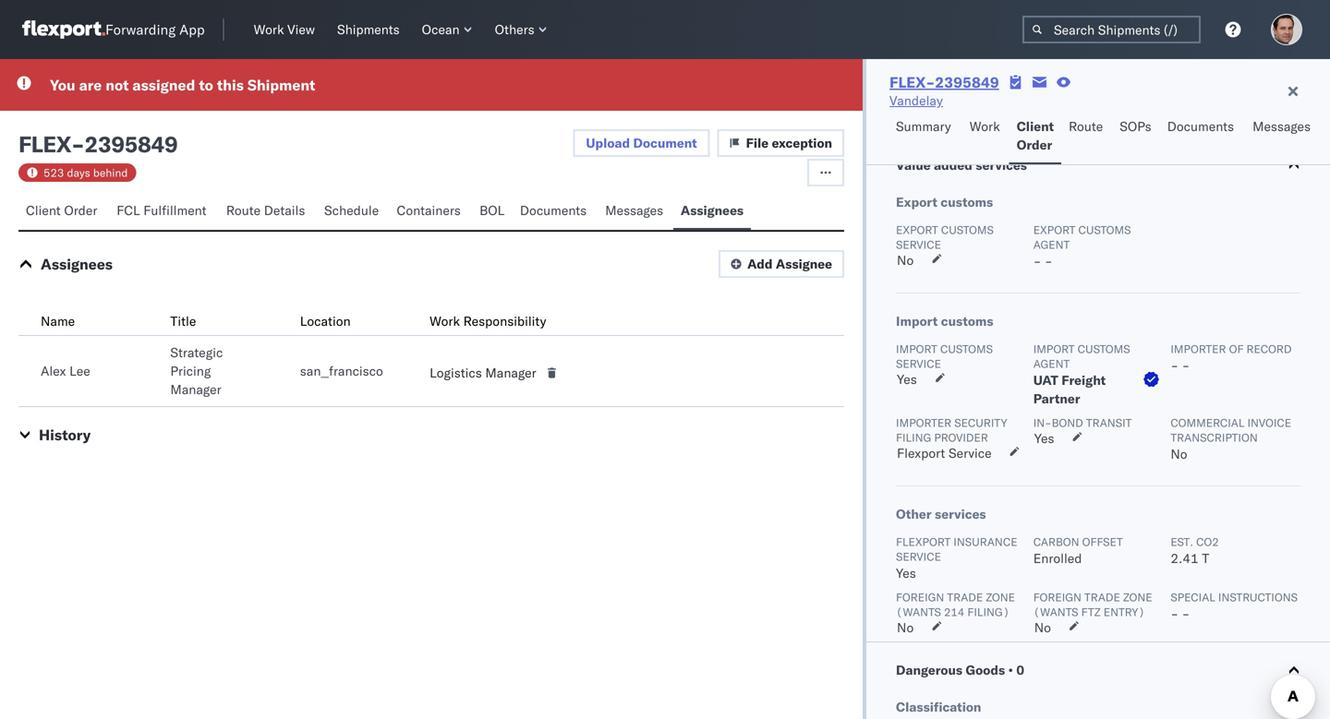 Task type: locate. For each thing, give the bounding box(es) containing it.
co2
[[1197, 535, 1219, 549]]

service
[[949, 445, 992, 462], [896, 550, 941, 564]]

1 (wants from the left
[[896, 606, 941, 620]]

1 horizontal spatial manager
[[485, 365, 536, 381]]

2 zone from the left
[[1124, 591, 1153, 605]]

0 vertical spatial service
[[896, 238, 941, 252]]

export for export customs service
[[896, 223, 938, 237]]

2395849 up behind at left
[[84, 130, 178, 158]]

containers
[[397, 202, 461, 219]]

0 horizontal spatial importer
[[896, 416, 952, 430]]

commercial invoice transcription no
[[1171, 416, 1292, 462]]

importer for provider
[[896, 416, 952, 430]]

1 horizontal spatial messages
[[1253, 118, 1311, 134]]

route
[[1069, 118, 1103, 134], [226, 202, 261, 219]]

client right work "button"
[[1017, 118, 1054, 134]]

shipments link
[[330, 18, 407, 42]]

dangerous
[[896, 662, 963, 679]]

0 vertical spatial yes
[[897, 371, 917, 388]]

no inside commercial invoice transcription no
[[1171, 446, 1188, 462]]

in-bond transit
[[1034, 416, 1132, 430]]

app
[[179, 21, 205, 38]]

importer left of
[[1171, 342, 1227, 356]]

documents button
[[1160, 110, 1246, 164], [513, 194, 598, 230]]

1 vertical spatial assignees
[[41, 255, 113, 273]]

logistics
[[430, 365, 482, 381]]

lee
[[69, 363, 90, 379]]

carbon
[[1034, 535, 1080, 549]]

agent inside the export customs agent - -
[[1034, 238, 1070, 252]]

export down value
[[896, 194, 938, 210]]

0 horizontal spatial 2395849
[[84, 130, 178, 158]]

zone up filing)
[[986, 591, 1015, 605]]

foreign trade zone (wants 214 filing)
[[896, 591, 1015, 620]]

no down transcription
[[1171, 446, 1188, 462]]

route details
[[226, 202, 305, 219]]

file exception button
[[718, 129, 845, 157], [718, 129, 845, 157]]

offset
[[1083, 535, 1123, 549]]

import for import customs
[[896, 313, 938, 329]]

0 vertical spatial agent
[[1034, 238, 1070, 252]]

assignees button up add
[[673, 194, 751, 230]]

client order
[[1017, 118, 1054, 153], [26, 202, 97, 219]]

import down import customs
[[896, 342, 938, 356]]

zone up entry)
[[1124, 591, 1153, 605]]

manager
[[485, 365, 536, 381], [170, 382, 221, 398]]

work inside "button"
[[970, 118, 1000, 134]]

services
[[976, 157, 1027, 173], [935, 506, 986, 523]]

1 horizontal spatial work
[[430, 313, 460, 329]]

trade up ftz
[[1085, 591, 1121, 605]]

1 horizontal spatial assignees
[[681, 202, 744, 219]]

0 horizontal spatial documents
[[520, 202, 587, 219]]

client
[[1017, 118, 1054, 134], [26, 202, 61, 219]]

0 vertical spatial service
[[949, 445, 992, 462]]

1 horizontal spatial documents
[[1168, 118, 1234, 134]]

messages button
[[1246, 110, 1321, 164], [598, 194, 673, 230]]

others
[[495, 21, 535, 37]]

client order down 523
[[26, 202, 97, 219]]

customs for export customs agent - -
[[1079, 223, 1131, 237]]

customs inside export customs service
[[941, 223, 994, 237]]

0 vertical spatial work
[[254, 21, 284, 37]]

export inside export customs service
[[896, 223, 938, 237]]

1 vertical spatial work
[[970, 118, 1000, 134]]

0 horizontal spatial client order button
[[18, 194, 109, 230]]

1 vertical spatial service
[[896, 357, 941, 371]]

documents button right bol
[[513, 194, 598, 230]]

1 vertical spatial agent
[[1034, 357, 1070, 371]]

sops
[[1120, 118, 1152, 134]]

0 vertical spatial documents
[[1168, 118, 1234, 134]]

0 vertical spatial services
[[976, 157, 1027, 173]]

flexport service
[[897, 445, 992, 462]]

0 horizontal spatial messages button
[[598, 194, 673, 230]]

services right added
[[976, 157, 1027, 173]]

0 vertical spatial 2395849
[[935, 73, 999, 91]]

work
[[254, 21, 284, 37], [970, 118, 1000, 134], [430, 313, 460, 329]]

service down provider
[[949, 445, 992, 462]]

no down foreign trade zone (wants ftz entry)
[[1035, 620, 1051, 636]]

1 vertical spatial order
[[64, 202, 97, 219]]

0 vertical spatial messages button
[[1246, 110, 1321, 164]]

1 horizontal spatial messages button
[[1246, 110, 1321, 164]]

1 vertical spatial messages button
[[598, 194, 673, 230]]

assignees
[[681, 202, 744, 219], [41, 255, 113, 273]]

0 vertical spatial importer
[[1171, 342, 1227, 356]]

flex-2395849 link
[[890, 73, 999, 91]]

(wants left 214
[[896, 606, 941, 620]]

(wants for foreign trade zone (wants ftz entry)
[[1034, 606, 1079, 620]]

service inside export customs service
[[896, 238, 941, 252]]

trade for ftz
[[1085, 591, 1121, 605]]

foreign inside foreign trade zone (wants ftz entry)
[[1034, 591, 1082, 605]]

flexport down the filing
[[897, 445, 946, 462]]

customs inside the export customs agent - -
[[1079, 223, 1131, 237]]

1 vertical spatial 2395849
[[84, 130, 178, 158]]

2.41
[[1171, 551, 1199, 567]]

customs up freight
[[1078, 342, 1131, 356]]

import inside import customs agent
[[1034, 342, 1075, 356]]

file
[[746, 135, 769, 151]]

0 horizontal spatial zone
[[986, 591, 1015, 605]]

flexport. image
[[22, 20, 105, 39]]

goods
[[966, 662, 1005, 679]]

0 vertical spatial client order
[[1017, 118, 1054, 153]]

customs down import customs
[[941, 342, 993, 356]]

no up dangerous
[[897, 620, 914, 636]]

(wants inside foreign trade zone (wants ftz entry)
[[1034, 606, 1079, 620]]

document
[[633, 135, 697, 151]]

work responsibility
[[430, 313, 546, 329]]

2 vertical spatial work
[[430, 313, 460, 329]]

importer inside importer of record - -
[[1171, 342, 1227, 356]]

add assignee
[[748, 256, 833, 272]]

import customs agent
[[1034, 342, 1131, 371]]

0 horizontal spatial (wants
[[896, 606, 941, 620]]

2 service from the top
[[896, 357, 941, 371]]

1 horizontal spatial client
[[1017, 118, 1054, 134]]

1 foreign from the left
[[896, 591, 945, 605]]

agent inside import customs agent
[[1034, 357, 1070, 371]]

zone
[[986, 591, 1015, 605], [1124, 591, 1153, 605]]

client order for the right client order button
[[1017, 118, 1054, 153]]

1 vertical spatial assignees button
[[41, 255, 113, 273]]

foreign inside foreign trade zone (wants 214 filing)
[[896, 591, 945, 605]]

0 vertical spatial client order button
[[1010, 110, 1062, 164]]

no down export customs service
[[897, 252, 914, 268]]

documents button right the sops
[[1160, 110, 1246, 164]]

2 horizontal spatial work
[[970, 118, 1000, 134]]

1 horizontal spatial route
[[1069, 118, 1103, 134]]

import for import customs service
[[896, 342, 938, 356]]

agent up uat
[[1034, 357, 1070, 371]]

yes for import customs service
[[897, 371, 917, 388]]

1 horizontal spatial documents button
[[1160, 110, 1246, 164]]

1 horizontal spatial (wants
[[1034, 606, 1079, 620]]

1 vertical spatial yes
[[1035, 431, 1055, 447]]

documents right the sops
[[1168, 118, 1234, 134]]

summary
[[896, 118, 951, 134]]

service down other
[[896, 550, 941, 564]]

flex-
[[890, 73, 935, 91]]

import up uat
[[1034, 342, 1075, 356]]

client for the right client order button
[[1017, 118, 1054, 134]]

manager down responsibility
[[485, 365, 536, 381]]

0 horizontal spatial foreign
[[896, 591, 945, 605]]

2 agent from the top
[[1034, 357, 1070, 371]]

0 horizontal spatial assignees
[[41, 255, 113, 273]]

flex - 2395849
[[18, 130, 178, 158]]

order down days
[[64, 202, 97, 219]]

0 vertical spatial order
[[1017, 137, 1053, 153]]

instructions
[[1219, 591, 1298, 605]]

uat
[[1034, 372, 1059, 389]]

1 horizontal spatial order
[[1017, 137, 1053, 153]]

1 vertical spatial client order button
[[18, 194, 109, 230]]

2 vertical spatial yes
[[896, 565, 916, 582]]

import inside the import customs service
[[896, 342, 938, 356]]

forwarding app
[[105, 21, 205, 38]]

1 horizontal spatial client order
[[1017, 118, 1054, 153]]

0 horizontal spatial service
[[896, 550, 941, 564]]

schedule button
[[317, 194, 389, 230]]

1 vertical spatial messages
[[605, 202, 664, 219]]

1 horizontal spatial importer
[[1171, 342, 1227, 356]]

•
[[1009, 662, 1013, 679]]

trade up 214
[[947, 591, 983, 605]]

messages
[[1253, 118, 1311, 134], [605, 202, 664, 219]]

uat freight partner
[[1034, 372, 1106, 407]]

trade inside foreign trade zone (wants ftz entry)
[[1085, 591, 1121, 605]]

client order button right added
[[1010, 110, 1062, 164]]

assignees up name
[[41, 255, 113, 273]]

work up logistics
[[430, 313, 460, 329]]

0 vertical spatial assignees button
[[673, 194, 751, 230]]

1 agent from the top
[[1034, 238, 1070, 252]]

customs inside import customs agent
[[1078, 342, 1131, 356]]

importer inside importer security filing provider
[[896, 416, 952, 430]]

client order right work "button"
[[1017, 118, 1054, 153]]

import customs
[[896, 313, 994, 329]]

1 horizontal spatial service
[[949, 445, 992, 462]]

0 horizontal spatial assignees button
[[41, 255, 113, 273]]

0 vertical spatial messages
[[1253, 118, 1311, 134]]

foreign for foreign trade zone (wants ftz entry)
[[1034, 591, 1082, 605]]

behind
[[93, 166, 128, 180]]

1 horizontal spatial client order button
[[1010, 110, 1062, 164]]

transcription
[[1171, 431, 1258, 445]]

service inside the import customs service
[[896, 357, 941, 371]]

flexport
[[897, 445, 946, 462], [896, 535, 951, 549]]

1 horizontal spatial zone
[[1124, 591, 1153, 605]]

agent down value added services button
[[1034, 238, 1070, 252]]

other services
[[896, 506, 986, 523]]

services up insurance
[[935, 506, 986, 523]]

route button
[[1062, 110, 1113, 164]]

2 trade from the left
[[1085, 591, 1121, 605]]

documents
[[1168, 118, 1234, 134], [520, 202, 587, 219]]

work up value added services
[[970, 118, 1000, 134]]

0 horizontal spatial order
[[64, 202, 97, 219]]

yes inside flexport insurance service yes
[[896, 565, 916, 582]]

trade inside foreign trade zone (wants 214 filing)
[[947, 591, 983, 605]]

yes down the import customs service
[[897, 371, 917, 388]]

1 horizontal spatial foreign
[[1034, 591, 1082, 605]]

0 horizontal spatial work
[[254, 21, 284, 37]]

export down export customs
[[896, 223, 938, 237]]

add assignee button
[[719, 250, 845, 278]]

2395849
[[935, 73, 999, 91], [84, 130, 178, 158]]

manager inside strategic pricing manager
[[170, 382, 221, 398]]

carbon offset enrolled
[[1034, 535, 1123, 567]]

1 vertical spatial client
[[26, 202, 61, 219]]

service
[[896, 238, 941, 252], [896, 357, 941, 371]]

2 foreign from the left
[[1034, 591, 1082, 605]]

work left view
[[254, 21, 284, 37]]

0 vertical spatial client
[[1017, 118, 1054, 134]]

order inside client order
[[1017, 137, 1053, 153]]

assignees down 'document'
[[681, 202, 744, 219]]

no for export customs service
[[897, 252, 914, 268]]

1 zone from the left
[[986, 591, 1015, 605]]

work for work view
[[254, 21, 284, 37]]

foreign up ftz
[[1034, 591, 1082, 605]]

service for yes
[[896, 357, 941, 371]]

service down export customs
[[896, 238, 941, 252]]

1 horizontal spatial trade
[[1085, 591, 1121, 605]]

enrolled
[[1034, 551, 1082, 567]]

importer up the filing
[[896, 416, 952, 430]]

1 vertical spatial flexport
[[896, 535, 951, 549]]

route inside button
[[226, 202, 261, 219]]

0 horizontal spatial route
[[226, 202, 261, 219]]

1 vertical spatial route
[[226, 202, 261, 219]]

export customs
[[896, 194, 993, 210]]

zone inside foreign trade zone (wants ftz entry)
[[1124, 591, 1153, 605]]

client order button down 523
[[18, 194, 109, 230]]

2395849 up vandelay on the top of page
[[935, 73, 999, 91]]

customs down value added services button
[[1079, 223, 1131, 237]]

1 trade from the left
[[947, 591, 983, 605]]

work for work
[[970, 118, 1000, 134]]

flexport down other
[[896, 535, 951, 549]]

route inside 'button'
[[1069, 118, 1103, 134]]

order for bottommost client order button
[[64, 202, 97, 219]]

order
[[1017, 137, 1053, 153], [64, 202, 97, 219]]

service down import customs
[[896, 357, 941, 371]]

customs inside the import customs service
[[941, 342, 993, 356]]

1 service from the top
[[896, 238, 941, 252]]

export down value added services button
[[1034, 223, 1076, 237]]

shipments
[[337, 21, 400, 37]]

1 vertical spatial service
[[896, 550, 941, 564]]

0 horizontal spatial trade
[[947, 591, 983, 605]]

flexport inside flexport insurance service yes
[[896, 535, 951, 549]]

work view link
[[246, 18, 322, 42]]

0 vertical spatial route
[[1069, 118, 1103, 134]]

0 horizontal spatial messages
[[605, 202, 664, 219]]

yes up foreign trade zone (wants 214 filing)
[[896, 565, 916, 582]]

route up value added services button
[[1069, 118, 1103, 134]]

export customs agent - -
[[1034, 223, 1131, 269]]

customs down export customs
[[941, 223, 994, 237]]

import up the import customs service
[[896, 313, 938, 329]]

(wants inside foreign trade zone (wants 214 filing)
[[896, 606, 941, 620]]

agent for export customs agent - -
[[1034, 238, 1070, 252]]

yes
[[897, 371, 917, 388], [1035, 431, 1055, 447], [896, 565, 916, 582]]

0 horizontal spatial documents button
[[513, 194, 598, 230]]

foreign trade zone (wants ftz entry)
[[1034, 591, 1153, 620]]

0 vertical spatial assignees
[[681, 202, 744, 219]]

customs down value added services
[[941, 194, 993, 210]]

customs up the import customs service
[[941, 313, 994, 329]]

importer
[[1171, 342, 1227, 356], [896, 416, 952, 430]]

1 vertical spatial client order
[[26, 202, 97, 219]]

0 horizontal spatial manager
[[170, 382, 221, 398]]

zone inside foreign trade zone (wants 214 filing)
[[986, 591, 1015, 605]]

1 horizontal spatial 2395849
[[935, 73, 999, 91]]

foreign up 214
[[896, 591, 945, 605]]

yes down in-
[[1035, 431, 1055, 447]]

importer security filing provider
[[896, 416, 1008, 445]]

0 horizontal spatial client
[[26, 202, 61, 219]]

messages for the bottom messages button
[[605, 202, 664, 219]]

2 (wants from the left
[[1034, 606, 1079, 620]]

(wants left ftz
[[1034, 606, 1079, 620]]

0 vertical spatial flexport
[[897, 445, 946, 462]]

1 vertical spatial manager
[[170, 382, 221, 398]]

0 horizontal spatial client order
[[26, 202, 97, 219]]

assignees button up name
[[41, 255, 113, 273]]

forwarding app link
[[22, 20, 205, 39]]

t
[[1202, 551, 1210, 567]]

value added services button
[[867, 138, 1331, 193]]

record
[[1247, 342, 1292, 356]]

manager down pricing
[[170, 382, 221, 398]]

client down 523
[[26, 202, 61, 219]]

1 vertical spatial documents button
[[513, 194, 598, 230]]

assignees inside button
[[681, 202, 744, 219]]

documents right bol button
[[520, 202, 587, 219]]

route left 'details'
[[226, 202, 261, 219]]

order right work "button"
[[1017, 137, 1053, 153]]

1 vertical spatial importer
[[896, 416, 952, 430]]



Task type: vqa. For each thing, say whether or not it's contained in the screenshot.
Is within the 'Is parent consol No'
no



Task type: describe. For each thing, give the bounding box(es) containing it.
zone for filing)
[[986, 591, 1015, 605]]

special instructions - -
[[1171, 591, 1298, 622]]

are
[[79, 76, 102, 94]]

est.
[[1171, 535, 1194, 549]]

(wants for foreign trade zone (wants 214 filing)
[[896, 606, 941, 620]]

added
[[934, 157, 973, 173]]

export customs service
[[896, 223, 994, 252]]

fcl
[[117, 202, 140, 219]]

to
[[199, 76, 213, 94]]

0 vertical spatial documents button
[[1160, 110, 1246, 164]]

assigned
[[133, 76, 195, 94]]

special
[[1171, 591, 1216, 605]]

flex
[[18, 130, 71, 158]]

agent for import customs agent
[[1034, 357, 1070, 371]]

upload document button
[[573, 129, 710, 157]]

523 days behind
[[43, 166, 128, 180]]

other
[[896, 506, 932, 523]]

filing)
[[968, 606, 1010, 620]]

route for route
[[1069, 118, 1103, 134]]

others button
[[488, 18, 555, 42]]

zone for entry)
[[1124, 591, 1153, 605]]

you
[[50, 76, 75, 94]]

commercial
[[1171, 416, 1245, 430]]

1 horizontal spatial assignees button
[[673, 194, 751, 230]]

days
[[67, 166, 90, 180]]

work for work responsibility
[[430, 313, 460, 329]]

import for import customs agent
[[1034, 342, 1075, 356]]

location
[[300, 313, 351, 329]]

flex-2395849
[[890, 73, 999, 91]]

ocean
[[422, 21, 460, 37]]

classification
[[896, 699, 982, 716]]

not
[[106, 76, 129, 94]]

freight
[[1062, 372, 1106, 389]]

export for export customs
[[896, 194, 938, 210]]

messages for top messages button
[[1253, 118, 1311, 134]]

customs for export customs service
[[941, 223, 994, 237]]

customs for import customs service
[[941, 342, 993, 356]]

assignee
[[776, 256, 833, 272]]

forwarding
[[105, 21, 176, 38]]

route for route details
[[226, 202, 261, 219]]

security
[[955, 416, 1008, 430]]

bol button
[[472, 194, 513, 230]]

no for foreign trade zone (wants ftz entry)
[[1035, 620, 1051, 636]]

vandelay link
[[890, 91, 943, 110]]

flexport for flexport insurance service yes
[[896, 535, 951, 549]]

0
[[1017, 662, 1025, 679]]

fcl fulfillment
[[117, 202, 207, 219]]

flexport insurance service yes
[[896, 535, 1018, 582]]

provider
[[934, 431, 988, 445]]

bol
[[480, 202, 505, 219]]

client order for bottommost client order button
[[26, 202, 97, 219]]

customs for import customs agent
[[1078, 342, 1131, 356]]

fulfillment
[[143, 202, 207, 219]]

service for no
[[896, 238, 941, 252]]

yes for in-bond transit
[[1035, 431, 1055, 447]]

this
[[217, 76, 244, 94]]

partner
[[1034, 391, 1081, 407]]

value added services
[[896, 157, 1027, 173]]

view
[[288, 21, 315, 37]]

order for the right client order button
[[1017, 137, 1053, 153]]

work button
[[963, 110, 1010, 164]]

responsibility
[[463, 313, 546, 329]]

san_francisco
[[300, 363, 383, 379]]

export inside the export customs agent - -
[[1034, 223, 1076, 237]]

523
[[43, 166, 64, 180]]

in-
[[1034, 416, 1052, 430]]

1 vertical spatial documents
[[520, 202, 587, 219]]

strategic pricing manager
[[170, 345, 223, 398]]

dangerous goods • 0
[[896, 662, 1025, 679]]

shipment
[[247, 76, 315, 94]]

fcl fulfillment button
[[109, 194, 219, 230]]

invoice
[[1248, 416, 1292, 430]]

ftz
[[1082, 606, 1101, 620]]

importer for -
[[1171, 342, 1227, 356]]

client for bottommost client order button
[[26, 202, 61, 219]]

1 vertical spatial services
[[935, 506, 986, 523]]

containers button
[[389, 194, 472, 230]]

history button
[[39, 426, 91, 444]]

upload document
[[586, 135, 697, 151]]

trade for 214
[[947, 591, 983, 605]]

exception
[[772, 135, 833, 151]]

upload
[[586, 135, 630, 151]]

Search Shipments (/) text field
[[1023, 16, 1201, 43]]

route details button
[[219, 194, 317, 230]]

import customs service
[[896, 342, 993, 371]]

filing
[[896, 431, 932, 445]]

foreign for foreign trade zone (wants 214 filing)
[[896, 591, 945, 605]]

alex
[[41, 363, 66, 379]]

services inside value added services button
[[976, 157, 1027, 173]]

details
[[264, 202, 305, 219]]

customs for import customs
[[941, 313, 994, 329]]

logistics manager
[[430, 365, 536, 381]]

schedule
[[324, 202, 379, 219]]

name
[[41, 313, 75, 329]]

summary button
[[889, 110, 963, 164]]

service inside flexport insurance service yes
[[896, 550, 941, 564]]

0 vertical spatial manager
[[485, 365, 536, 381]]

importer of record - -
[[1171, 342, 1292, 374]]

no for foreign trade zone (wants 214 filing)
[[897, 620, 914, 636]]

customs for export customs
[[941, 194, 993, 210]]

ocean button
[[415, 18, 480, 42]]

pricing
[[170, 363, 211, 379]]

flexport for flexport service
[[897, 445, 946, 462]]

work view
[[254, 21, 315, 37]]

value
[[896, 157, 931, 173]]

alex lee
[[41, 363, 90, 379]]



